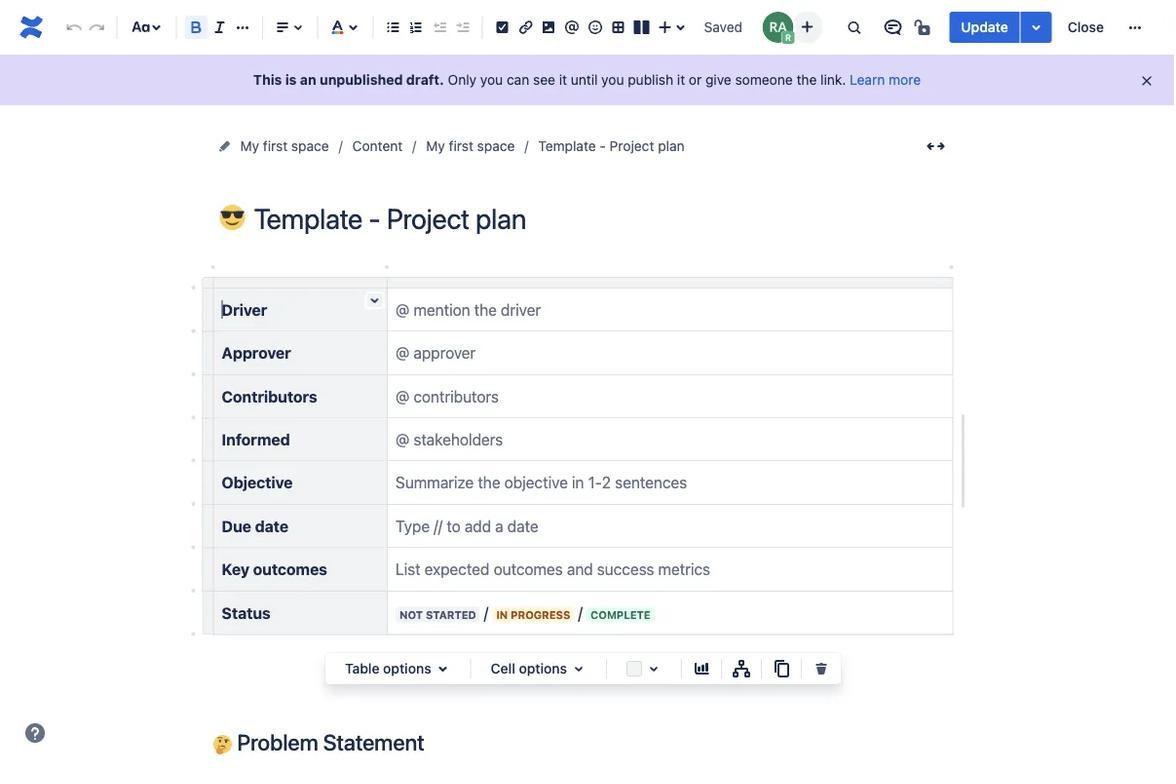 Task type: vqa. For each thing, say whether or not it's contained in the screenshot.
the bottommost Updates
no



Task type: describe. For each thing, give the bounding box(es) containing it.
driver
[[222, 300, 267, 319]]

in
[[497, 608, 508, 621]]

add image, video, or file image
[[537, 16, 561, 39]]

link.
[[821, 72, 847, 88]]

ruby anderson image
[[763, 12, 794, 43]]

due
[[222, 517, 252, 535]]

manage connected data image
[[730, 657, 754, 681]]

2 / from the left
[[579, 603, 583, 622]]

update
[[962, 19, 1009, 35]]

status
[[222, 603, 271, 622]]

content link
[[353, 135, 403, 158]]

an
[[300, 72, 317, 88]]

close
[[1068, 19, 1105, 35]]

layouts image
[[630, 16, 654, 39]]

progress
[[511, 608, 571, 621]]

this is an unpublished draft. only you can see it until you publish it or give someone the link. learn more
[[253, 72, 921, 88]]

or
[[689, 72, 702, 88]]

2 you from the left
[[602, 72, 625, 88]]

project
[[610, 138, 655, 154]]

approver
[[222, 344, 291, 362]]

options for cell options
[[519, 661, 567, 677]]

problem statement
[[233, 729, 425, 756]]

1 it from the left
[[559, 72, 567, 88]]

dismiss image
[[1140, 73, 1155, 89]]

bullet list ⌘⇧8 image
[[381, 16, 405, 39]]

Give this page a title text field
[[254, 203, 954, 235]]

2 it from the left
[[678, 72, 686, 88]]

date
[[255, 517, 289, 535]]

2 my first space from the left
[[426, 138, 515, 154]]

contributors
[[222, 387, 317, 405]]

update button
[[950, 12, 1021, 43]]

publish
[[628, 72, 674, 88]]

mention image
[[561, 16, 584, 39]]

-
[[600, 138, 606, 154]]

cell
[[491, 661, 516, 677]]

more formatting image
[[231, 16, 255, 39]]

informed
[[222, 430, 290, 449]]

close button
[[1057, 12, 1116, 43]]

2 space from the left
[[477, 138, 515, 154]]

cell options
[[491, 661, 567, 677]]

help image
[[23, 722, 47, 745]]

template - project plan
[[539, 138, 685, 154]]

italic ⌘i image
[[208, 16, 231, 39]]

more image
[[1124, 16, 1148, 39]]

objective
[[222, 474, 293, 492]]

table options
[[345, 661, 432, 677]]

make page full-width image
[[925, 135, 948, 158]]

table options button
[[333, 657, 463, 681]]

this
[[253, 72, 282, 88]]

not
[[400, 608, 423, 621]]

first for first my first space link from the right
[[449, 138, 474, 154]]

options for table options
[[383, 661, 432, 677]]

can
[[507, 72, 530, 88]]

give
[[706, 72, 732, 88]]

emoji image
[[584, 16, 607, 39]]

plan
[[658, 138, 685, 154]]



Task type: locate. For each thing, give the bounding box(es) containing it.
1 my first space link from the left
[[240, 135, 329, 158]]

statement
[[323, 729, 425, 756]]

content
[[353, 138, 403, 154]]

1 first from the left
[[263, 138, 288, 154]]

1 horizontal spatial first
[[449, 138, 474, 154]]

it
[[559, 72, 567, 88], [678, 72, 686, 88]]

it right see
[[559, 72, 567, 88]]

0 horizontal spatial you
[[481, 72, 503, 88]]

my first space
[[240, 138, 329, 154], [426, 138, 515, 154]]

my for second my first space link from the right
[[240, 138, 259, 154]]

0 horizontal spatial my
[[240, 138, 259, 154]]

first
[[263, 138, 288, 154], [449, 138, 474, 154]]

template
[[539, 138, 596, 154]]

0 horizontal spatial space
[[291, 138, 329, 154]]

1 space from the left
[[291, 138, 329, 154]]

started
[[426, 608, 476, 621]]

link image
[[514, 16, 538, 39]]

comment icon image
[[882, 16, 905, 39]]

template - project plan link
[[539, 135, 685, 158]]

my right content
[[426, 138, 445, 154]]

no restrictions image
[[913, 16, 936, 39]]

1 options from the left
[[383, 661, 432, 677]]

expand dropdown menu image
[[567, 657, 591, 681]]

outdent ⇧tab image
[[428, 16, 451, 39]]

0 horizontal spatial /
[[484, 603, 489, 622]]

2 my from the left
[[426, 138, 445, 154]]

:sunglasses: image
[[220, 205, 245, 230], [220, 205, 245, 230]]

it left the or
[[678, 72, 686, 88]]

bold ⌘b image
[[185, 16, 208, 39]]

expand dropdown menu image
[[432, 657, 455, 681]]

is
[[286, 72, 297, 88]]

due date
[[222, 517, 289, 535]]

my for first my first space link from the right
[[426, 138, 445, 154]]

0 horizontal spatial my first space link
[[240, 135, 329, 158]]

find and replace image
[[843, 16, 866, 39]]

my
[[240, 138, 259, 154], [426, 138, 445, 154]]

1 horizontal spatial it
[[678, 72, 686, 88]]

space
[[291, 138, 329, 154], [477, 138, 515, 154]]

options right cell
[[519, 661, 567, 677]]

cell options button
[[479, 657, 599, 681]]

align left image
[[271, 16, 294, 39]]

my first space link down "only"
[[426, 135, 515, 158]]

:thinking: image
[[213, 735, 233, 755]]

until
[[571, 72, 598, 88]]

1 horizontal spatial my first space link
[[426, 135, 515, 158]]

space down can
[[477, 138, 515, 154]]

confluence image
[[16, 12, 47, 43], [16, 12, 47, 43]]

0 horizontal spatial options
[[383, 661, 432, 677]]

you right until
[[602, 72, 625, 88]]

1 horizontal spatial my
[[426, 138, 445, 154]]

options inside popup button
[[519, 661, 567, 677]]

saved
[[705, 19, 743, 35]]

undo ⌘z image
[[62, 16, 86, 39]]

options inside 'dropdown button'
[[383, 661, 432, 677]]

2 my first space link from the left
[[426, 135, 515, 158]]

0 horizontal spatial my first space
[[240, 138, 329, 154]]

table
[[345, 661, 380, 677]]

the
[[797, 72, 817, 88]]

2 options from the left
[[519, 661, 567, 677]]

adjust update settings image
[[1025, 16, 1049, 39]]

action item image
[[491, 16, 514, 39]]

more
[[889, 72, 921, 88]]

/ right progress
[[579, 603, 583, 622]]

1 horizontal spatial /
[[579, 603, 583, 622]]

you
[[481, 72, 503, 88], [602, 72, 625, 88]]

0 horizontal spatial first
[[263, 138, 288, 154]]

1 my from the left
[[240, 138, 259, 154]]

first down "only"
[[449, 138, 474, 154]]

table image
[[607, 16, 630, 39]]

/ left in
[[484, 603, 489, 622]]

1 horizontal spatial options
[[519, 661, 567, 677]]

1 you from the left
[[481, 72, 503, 88]]

1 horizontal spatial you
[[602, 72, 625, 88]]

someone
[[736, 72, 793, 88]]

key
[[222, 560, 250, 579]]

numbered list ⌘⇧7 image
[[405, 16, 428, 39]]

invite to edit image
[[796, 15, 819, 39]]

my first space right move this page icon
[[240, 138, 329, 154]]

learn
[[850, 72, 886, 88]]

0 horizontal spatial it
[[559, 72, 567, 88]]

see
[[533, 72, 556, 88]]

options right table
[[383, 661, 432, 677]]

:thinking: image
[[213, 735, 233, 755]]

options
[[383, 661, 432, 677], [519, 661, 567, 677]]

chart image
[[690, 657, 714, 681]]

1 / from the left
[[484, 603, 489, 622]]

draft.
[[407, 72, 444, 88]]

1 horizontal spatial space
[[477, 138, 515, 154]]

problem
[[237, 729, 318, 756]]

move this page image
[[217, 138, 233, 154]]

complete
[[591, 608, 651, 621]]

space down an
[[291, 138, 329, 154]]

you left can
[[481, 72, 503, 88]]

/
[[484, 603, 489, 622], [579, 603, 583, 622]]

outcomes
[[253, 560, 328, 579]]

only
[[448, 72, 477, 88]]

my first space link
[[240, 135, 329, 158], [426, 135, 515, 158]]

my first space down "only"
[[426, 138, 515, 154]]

not started / in progress / complete
[[400, 603, 651, 622]]

key outcomes
[[222, 560, 328, 579]]

Main content area, start typing to enter text. text field
[[201, 263, 968, 772]]

copy image
[[770, 657, 794, 681]]

text styles image
[[129, 16, 153, 39]]

redo ⌘⇧z image
[[86, 16, 109, 39]]

my right move this page icon
[[240, 138, 259, 154]]

1 horizontal spatial my first space
[[426, 138, 515, 154]]

first right move this page icon
[[263, 138, 288, 154]]

cell background image
[[643, 657, 666, 681]]

learn more link
[[850, 72, 921, 88]]

indent tab image
[[451, 16, 475, 39]]

1 my first space from the left
[[240, 138, 329, 154]]

unpublished
[[320, 72, 403, 88]]

remove image
[[810, 657, 834, 681]]

my first space link right move this page icon
[[240, 135, 329, 158]]

2 first from the left
[[449, 138, 474, 154]]

first for second my first space link from the right
[[263, 138, 288, 154]]



